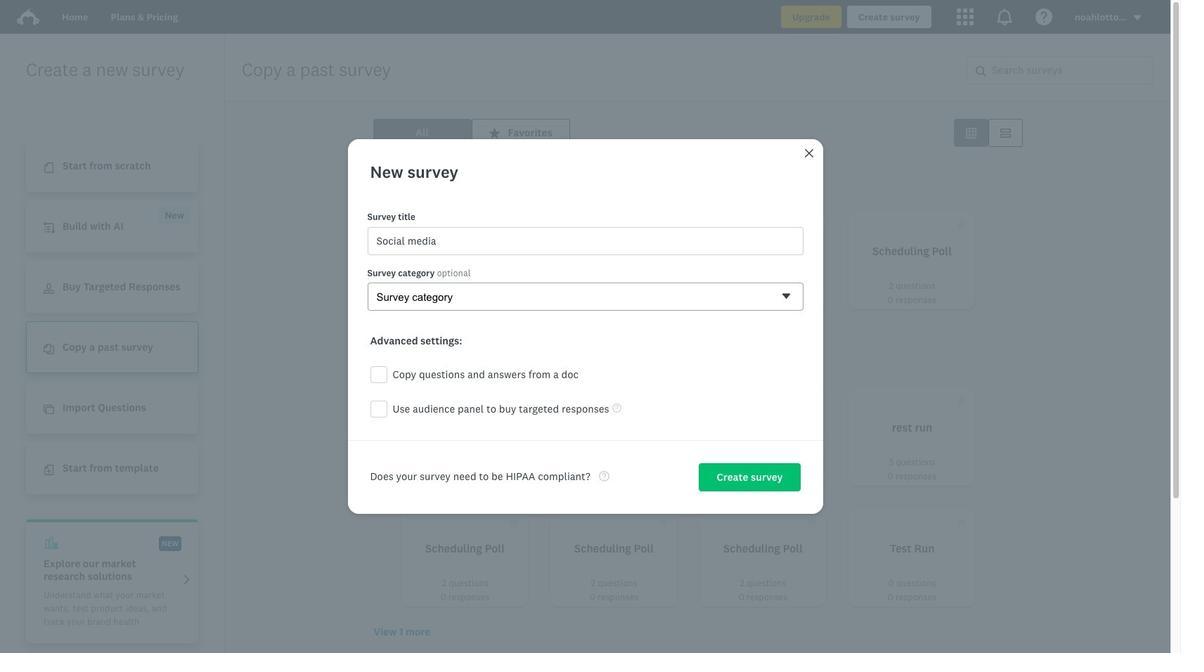 Task type: describe. For each thing, give the bounding box(es) containing it.
help icon image
[[1036, 8, 1053, 25]]

notification center icon image
[[996, 8, 1013, 25]]

document image
[[44, 163, 54, 173]]

0 vertical spatial help image
[[612, 403, 621, 412]]

chevronright image
[[181, 574, 192, 585]]

1 brand logo image from the top
[[17, 6, 39, 28]]

0 horizontal spatial starfilled image
[[509, 517, 519, 527]]

2 horizontal spatial starfilled image
[[956, 517, 967, 527]]

2 brand logo image from the top
[[17, 8, 39, 25]]



Task type: locate. For each thing, give the bounding box(es) containing it.
clone image
[[44, 405, 54, 415]]

help image
[[612, 403, 621, 412], [599, 471, 610, 481]]

documentclone image
[[44, 344, 54, 355]]

documentplus image
[[44, 465, 54, 476]]

Survey name field
[[367, 227, 803, 255]]

dropdown arrow icon image
[[1133, 13, 1143, 23], [1134, 15, 1142, 20]]

1 horizontal spatial help image
[[612, 403, 621, 412]]

user image
[[44, 284, 54, 294]]

1 horizontal spatial starfilled image
[[658, 219, 668, 230]]

textboxmultiple image
[[1000, 128, 1011, 138]]

1 vertical spatial help image
[[599, 471, 610, 481]]

close image
[[803, 148, 815, 159], [805, 149, 813, 158]]

Search surveys field
[[987, 57, 1153, 84]]

starfilled image
[[489, 128, 500, 138], [509, 219, 519, 230], [956, 219, 967, 230], [509, 396, 519, 406], [956, 396, 967, 406], [658, 517, 668, 527], [807, 517, 818, 527]]

0 horizontal spatial help image
[[599, 471, 610, 481]]

dialog
[[348, 139, 823, 514]]

search image
[[976, 66, 987, 76]]

brand logo image
[[17, 6, 39, 28], [17, 8, 39, 25]]

products icon image
[[957, 8, 974, 25], [957, 8, 974, 25]]

grid image
[[966, 128, 976, 138]]

starfilled image
[[658, 219, 668, 230], [509, 517, 519, 527], [956, 517, 967, 527]]



Task type: vqa. For each thing, say whether or not it's contained in the screenshot.
dropdown arrow icon
no



